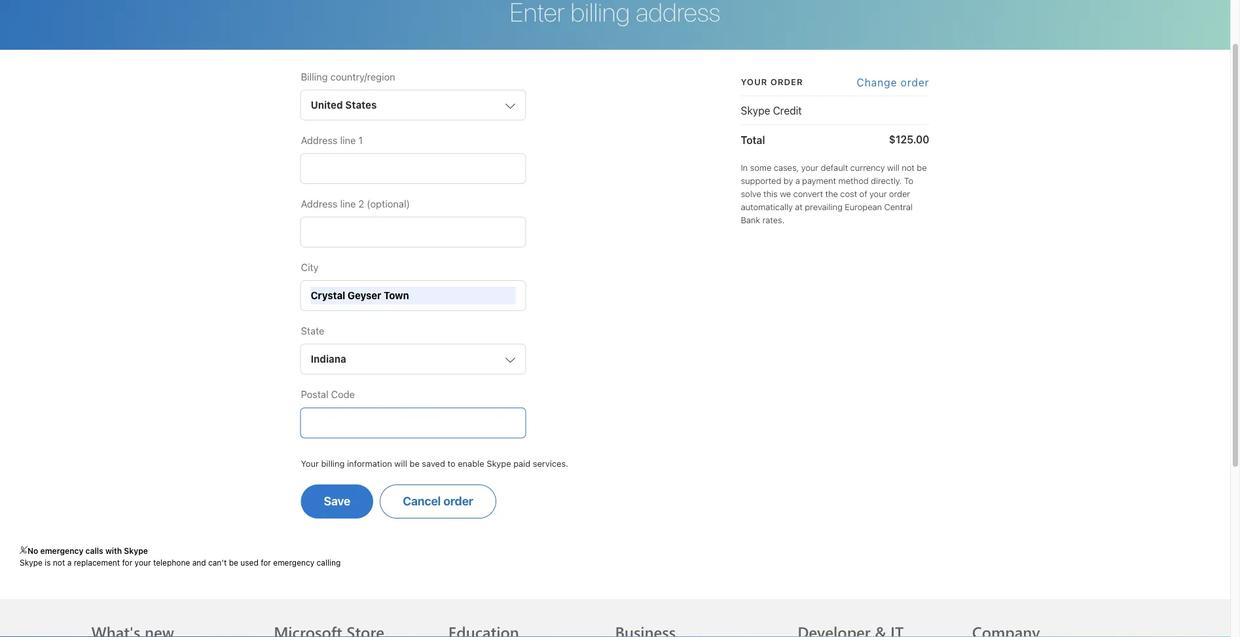 Task type: locate. For each thing, give the bounding box(es) containing it.
line for 2
[[340, 198, 356, 209]]

default
[[821, 163, 848, 173]]

country/region
[[331, 71, 395, 82]]

not right is
[[53, 558, 65, 567]]

european
[[845, 202, 882, 212]]

with
[[105, 546, 122, 555]]

enable
[[458, 459, 484, 469]]

0 horizontal spatial emergency
[[40, 546, 83, 555]]

skype up total
[[741, 104, 771, 117]]

directly.
[[871, 176, 902, 186]]

1
[[359, 134, 363, 146]]

emergency up is
[[40, 546, 83, 555]]

a inside in some cases, your default currency will not be supported by a payment method directly. to solve this we convert the cost of your order automatically at prevailing european central bank rates.
[[796, 176, 800, 186]]

1 horizontal spatial for
[[261, 558, 271, 567]]

1 horizontal spatial your
[[741, 77, 768, 86]]

will
[[888, 163, 900, 173], [395, 459, 407, 469]]

calls
[[86, 546, 103, 555]]

0 horizontal spatial a
[[67, 558, 72, 567]]

1 vertical spatial your
[[301, 459, 319, 469]]

heading
[[30, 0, 1201, 27], [91, 599, 258, 637], [274, 599, 433, 637], [449, 599, 608, 637], [615, 599, 782, 637], [798, 599, 957, 637], [973, 599, 1132, 637]]

order up central
[[889, 189, 911, 199]]

total
[[741, 134, 765, 147]]

0 vertical spatial not
[[902, 163, 915, 173]]

supported
[[741, 176, 782, 186]]

central
[[885, 202, 913, 212]]

information
[[347, 459, 392, 469]]

0 vertical spatial will
[[888, 163, 900, 173]]

line left 1
[[340, 134, 356, 146]]

skype down no
[[20, 558, 42, 567]]

state
[[301, 325, 325, 336]]

your right of
[[870, 189, 887, 199]]

your billing information will be saved to enable skype paid services.
[[301, 459, 569, 469]]

order right change on the top of the page
[[901, 76, 930, 89]]

1 line from the top
[[340, 134, 356, 146]]

1 horizontal spatial be
[[410, 459, 420, 469]]

address line 1
[[301, 134, 363, 146]]

1 vertical spatial line
[[340, 198, 356, 209]]

address
[[301, 134, 338, 146], [301, 198, 338, 209]]

billing country/region
[[301, 71, 395, 82]]

not up to
[[902, 163, 915, 173]]

order inside in some cases, your default currency will not be supported by a payment method directly. to solve this we convert the cost of your order automatically at prevailing european central bank rates.
[[889, 189, 911, 199]]

currency
[[851, 163, 885, 173]]

will right the 'information'
[[395, 459, 407, 469]]

0 horizontal spatial for
[[122, 558, 132, 567]]

billing
[[301, 71, 328, 82]]

2 horizontal spatial be
[[917, 163, 927, 173]]

1 vertical spatial be
[[410, 459, 420, 469]]

0 horizontal spatial be
[[229, 558, 238, 567]]

cases,
[[774, 163, 799, 173]]

2 vertical spatial be
[[229, 558, 238, 567]]

2 line from the top
[[340, 198, 356, 209]]

1 vertical spatial a
[[67, 558, 72, 567]]

2
[[359, 198, 364, 209]]

the
[[826, 189, 838, 199]]

1 vertical spatial will
[[395, 459, 407, 469]]

main content
[[0, 0, 1231, 519]]

0 horizontal spatial will
[[395, 459, 407, 469]]

1 horizontal spatial emergency
[[273, 558, 315, 567]]

be down $125.00
[[917, 163, 927, 173]]

2 vertical spatial your
[[135, 558, 151, 567]]

be
[[917, 163, 927, 173], [410, 459, 420, 469], [229, 558, 238, 567]]

emergency left calling
[[273, 558, 315, 567]]

2 address from the top
[[301, 198, 338, 209]]

emergency
[[40, 546, 83, 555], [273, 558, 315, 567]]

a right by
[[796, 176, 800, 186]]

for right used
[[261, 558, 271, 567]]

0 vertical spatial address
[[301, 134, 338, 146]]

be left used
[[229, 558, 238, 567]]

payment
[[802, 176, 837, 186]]

Postal Code text field
[[311, 414, 516, 432]]

1 vertical spatial not
[[53, 558, 65, 567]]

no
[[28, 546, 38, 555]]

at
[[795, 202, 803, 212]]

0 horizontal spatial not
[[53, 558, 65, 567]]

your left billing
[[301, 459, 319, 469]]

for
[[122, 558, 132, 567], [261, 558, 271, 567]]

is
[[45, 558, 51, 567]]

main content containing save
[[0, 0, 1231, 519]]

be left saved
[[410, 459, 420, 469]]

not
[[902, 163, 915, 173], [53, 558, 65, 567]]

replacement
[[74, 558, 120, 567]]

line left 2
[[340, 198, 356, 209]]

skype
[[741, 104, 771, 117], [487, 459, 511, 469], [124, 546, 148, 555], [20, 558, 42, 567]]

used
[[241, 558, 259, 567]]

change order link
[[857, 76, 930, 89]]

cancel order button
[[380, 485, 496, 519]]

line for 1
[[340, 134, 356, 146]]

a
[[796, 176, 800, 186], [67, 558, 72, 567]]

we
[[780, 189, 791, 199]]

city
[[301, 261, 319, 273]]

address left 2
[[301, 198, 338, 209]]

your left telephone
[[135, 558, 151, 567]]

1 vertical spatial your
[[870, 189, 887, 199]]

change
[[857, 76, 898, 89]]

automatically
[[741, 202, 793, 212]]

in
[[741, 163, 748, 173]]

address for address line 1
[[301, 134, 338, 146]]

0 vertical spatial your
[[741, 77, 768, 86]]

services.
[[533, 459, 569, 469]]

for right replacement
[[122, 558, 132, 567]]

telephone
[[153, 558, 190, 567]]

1 horizontal spatial will
[[888, 163, 900, 173]]

0 horizontal spatial your
[[301, 459, 319, 469]]

1 vertical spatial emergency
[[273, 558, 315, 567]]

will up the directly.
[[888, 163, 900, 173]]

your up skype credit
[[741, 77, 768, 86]]

1 vertical spatial address
[[301, 198, 338, 209]]

1 horizontal spatial a
[[796, 176, 800, 186]]

order up credit
[[771, 77, 804, 86]]

2 horizontal spatial your
[[870, 189, 887, 199]]

address left 1
[[301, 134, 338, 146]]

1 horizontal spatial not
[[902, 163, 915, 173]]

order right cancel
[[444, 494, 474, 508]]

0 vertical spatial line
[[340, 134, 356, 146]]

your
[[802, 163, 819, 173], [870, 189, 887, 199], [135, 558, 151, 567]]

method
[[839, 176, 869, 186]]

0 vertical spatial be
[[917, 163, 927, 173]]

of
[[860, 189, 868, 199]]

your up the 'payment'
[[802, 163, 819, 173]]

your
[[741, 77, 768, 86], [301, 459, 319, 469]]

0 vertical spatial a
[[796, 176, 800, 186]]

0 vertical spatial your
[[802, 163, 819, 173]]

line
[[340, 134, 356, 146], [340, 198, 356, 209]]

1 address from the top
[[301, 134, 338, 146]]

skype is not a replacement for your telephone and can't be used for emergency calling
[[20, 558, 341, 567]]

paid
[[514, 459, 531, 469]]

some
[[750, 163, 772, 173]]

a right is
[[67, 558, 72, 567]]

order
[[901, 76, 930, 89], [771, 77, 804, 86], [889, 189, 911, 199], [444, 494, 474, 508]]

to
[[448, 459, 456, 469]]

order inside cancel order button
[[444, 494, 474, 508]]



Task type: vqa. For each thing, say whether or not it's contained in the screenshot.
'this'
yes



Task type: describe. For each thing, give the bounding box(es) containing it.
footer resource links element
[[30, 599, 1201, 637]]

can't
[[208, 558, 227, 567]]

heading inside main content
[[30, 0, 1201, 27]]

billing
[[321, 459, 345, 469]]

save
[[324, 494, 351, 508]]

solve
[[741, 189, 762, 199]]

0 horizontal spatial your
[[135, 558, 151, 567]]

cost
[[841, 189, 858, 199]]

saved
[[422, 459, 445, 469]]

1 horizontal spatial your
[[802, 163, 819, 173]]

your for your billing information will be saved to enable skype paid services.
[[301, 459, 319, 469]]

(optional)
[[367, 198, 410, 209]]

to
[[904, 176, 914, 186]]

your for your order
[[741, 77, 768, 86]]

order for your order
[[771, 77, 804, 86]]

save button
[[301, 485, 373, 519]]

skype right with
[[124, 546, 148, 555]]

be inside in some cases, your default currency will not be supported by a payment method directly. to solve this we convert the cost of your order automatically at prevailing european central bank rates.
[[917, 163, 927, 173]]

this
[[764, 189, 778, 199]]

credit
[[773, 104, 802, 117]]

order for change order
[[901, 76, 930, 89]]

0 vertical spatial emergency
[[40, 546, 83, 555]]

address for address line 2 (optional)
[[301, 198, 338, 209]]

order for cancel order
[[444, 494, 474, 508]]

rates.
[[763, 215, 785, 225]]

calling
[[317, 558, 341, 567]]

skype left paid
[[487, 459, 511, 469]]

bank
[[741, 215, 761, 225]]

cancel order
[[403, 494, 474, 508]]

postal
[[301, 389, 329, 400]]

skype credit
[[741, 104, 802, 117]]

and
[[192, 558, 206, 567]]

$125.00
[[889, 133, 930, 146]]

will inside in some cases, your default currency will not be supported by a payment method directly. to solve this we convert the cost of your order automatically at prevailing european central bank rates.
[[888, 163, 900, 173]]

City text field
[[311, 287, 516, 305]]

change order
[[857, 76, 930, 89]]

2 for from the left
[[261, 558, 271, 567]]

postal code
[[301, 389, 355, 400]]

your order
[[741, 77, 804, 86]]

code
[[331, 389, 355, 400]]

no emergency calls with skype
[[28, 546, 148, 555]]

by
[[784, 176, 793, 186]]

in some cases, your default currency will not be supported by a payment method directly. to solve this we convert the cost of your order automatically at prevailing european central bank rates.
[[741, 163, 927, 225]]

1 for from the left
[[122, 558, 132, 567]]

address line 2 (optional)
[[301, 198, 410, 209]]

prevailing
[[805, 202, 843, 212]]

convert
[[794, 189, 823, 199]]

cancel
[[403, 494, 441, 508]]

not inside in some cases, your default currency will not be supported by a payment method directly. to solve this we convert the cost of your order automatically at prevailing european central bank rates.
[[902, 163, 915, 173]]



